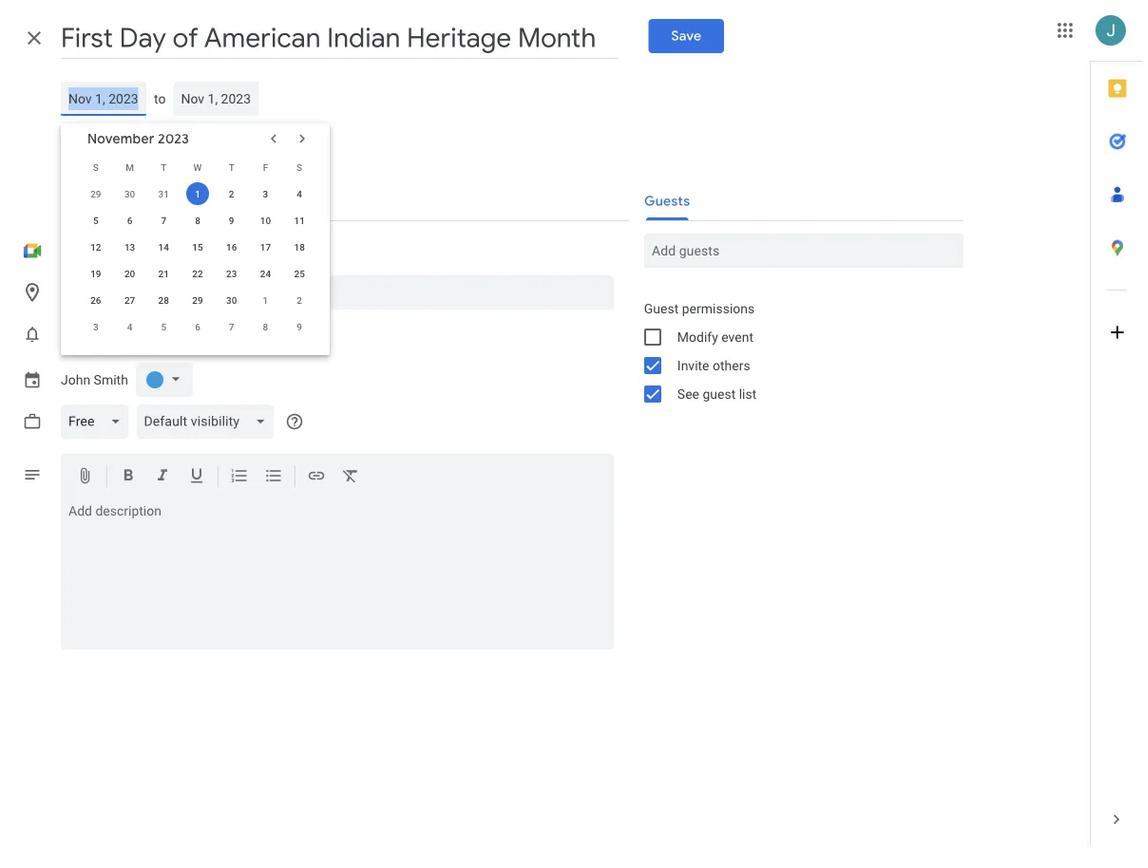 Task type: vqa. For each thing, say whether or not it's contained in the screenshot.
27 element
yes



Task type: describe. For each thing, give the bounding box(es) containing it.
october 30 element
[[118, 183, 141, 205]]

Description text field
[[61, 504, 614, 646]]

add notification button
[[53, 314, 170, 359]]

underline image
[[187, 467, 206, 489]]

november 2023
[[87, 130, 189, 147]]

16 element
[[220, 236, 243, 259]]

1, today element
[[186, 183, 209, 205]]

3 inside 'element'
[[93, 321, 99, 333]]

1 horizontal spatial 6
[[195, 321, 200, 333]]

to
[[154, 91, 166, 106]]

numbered list image
[[230, 467, 249, 489]]

event
[[722, 329, 754, 345]]

29 element
[[186, 289, 209, 312]]

14 element
[[152, 236, 175, 259]]

0 vertical spatial 8
[[195, 215, 200, 226]]

12 element
[[84, 236, 107, 259]]

december 1 element
[[254, 289, 277, 312]]

Title text field
[[61, 17, 618, 59]]

m
[[126, 162, 134, 173]]

19 element
[[84, 262, 107, 285]]

0 horizontal spatial 7
[[161, 215, 166, 226]]

all day
[[87, 133, 128, 148]]

12
[[90, 241, 101, 253]]

guest
[[703, 386, 736, 402]]

add notification
[[61, 328, 163, 345]]

30 for 30 element
[[226, 295, 237, 306]]

2 t from the left
[[229, 162, 235, 173]]

october 31 element
[[152, 183, 175, 205]]

remove formatting image
[[341, 467, 360, 489]]

30 for october 30 element
[[124, 188, 135, 200]]

row containing s
[[79, 154, 317, 181]]

28
[[158, 295, 169, 306]]

row containing 29
[[79, 181, 317, 207]]

Guests text field
[[652, 234, 956, 268]]

25 element
[[288, 262, 311, 285]]

31
[[158, 188, 169, 200]]

7 inside december 7 element
[[229, 321, 234, 333]]

0 vertical spatial 4
[[297, 188, 302, 200]]

november
[[87, 130, 155, 147]]

13 element
[[118, 236, 141, 259]]

19
[[90, 268, 101, 279]]

End date text field
[[181, 87, 251, 110]]

24 element
[[254, 262, 277, 285]]

add
[[61, 328, 87, 345]]

29 for october 29 element
[[90, 188, 101, 200]]

11 element
[[288, 209, 311, 232]]

list
[[739, 386, 757, 402]]

22 element
[[186, 262, 209, 285]]

1 for 1, today element at the left of page
[[195, 188, 200, 200]]

17 element
[[254, 236, 277, 259]]

1 vertical spatial 2
[[297, 295, 302, 306]]

day
[[107, 133, 128, 148]]

14
[[158, 241, 169, 253]]

30 element
[[220, 289, 243, 312]]

december 7 element
[[220, 316, 243, 338]]

december 6 element
[[186, 316, 209, 338]]

1 cell
[[181, 181, 215, 207]]

28 element
[[152, 289, 175, 312]]

17
[[260, 241, 271, 253]]

guest
[[644, 301, 679, 317]]

invite others
[[678, 358, 751, 374]]

f
[[263, 162, 268, 173]]

smith
[[94, 372, 128, 388]]

bulleted list image
[[264, 467, 283, 489]]

october 29 element
[[84, 183, 107, 205]]

formatting options toolbar
[[61, 454, 614, 500]]

23 element
[[220, 262, 243, 285]]

26
[[90, 295, 101, 306]]

18
[[294, 241, 305, 253]]

26 element
[[84, 289, 107, 312]]

save button
[[649, 19, 724, 53]]



Task type: locate. For each thing, give the bounding box(es) containing it.
30
[[124, 188, 135, 200], [226, 295, 237, 306]]

2
[[229, 188, 234, 200], [297, 295, 302, 306]]

29 down 22
[[192, 295, 203, 306]]

29 for 29 element
[[192, 295, 203, 306]]

5 inside december 5 element
[[161, 321, 166, 333]]

december 9 element
[[288, 316, 311, 338]]

10 element
[[254, 209, 277, 232]]

5
[[93, 215, 99, 226], [161, 321, 166, 333]]

1 inside cell
[[195, 188, 200, 200]]

6 down 29 element
[[195, 321, 200, 333]]

1 horizontal spatial t
[[229, 162, 235, 173]]

row
[[79, 154, 317, 181], [79, 181, 317, 207], [79, 207, 317, 234], [79, 234, 317, 260], [79, 260, 317, 287], [79, 287, 317, 314], [79, 314, 317, 340]]

1 for 'december 1' element at top
[[263, 295, 268, 306]]

row down 29 element
[[79, 314, 317, 340]]

0 horizontal spatial 2
[[229, 188, 234, 200]]

1 down 24 element
[[263, 295, 268, 306]]

1 horizontal spatial 5
[[161, 321, 166, 333]]

20
[[124, 268, 135, 279]]

9 up '16' element
[[229, 215, 234, 226]]

20 element
[[118, 262, 141, 285]]

1 horizontal spatial 30
[[226, 295, 237, 306]]

1 horizontal spatial 7
[[229, 321, 234, 333]]

0 horizontal spatial 1
[[195, 188, 200, 200]]

7 row from the top
[[79, 314, 317, 340]]

1 vertical spatial 5
[[161, 321, 166, 333]]

john
[[61, 372, 90, 388]]

1 horizontal spatial 9
[[297, 321, 302, 333]]

john smith
[[61, 372, 128, 388]]

18 element
[[288, 236, 311, 259]]

7 down 30 element
[[229, 321, 234, 333]]

december 2 element
[[288, 289, 311, 312]]

Location text field
[[68, 276, 606, 310]]

1 s from the left
[[93, 162, 99, 173]]

group
[[629, 295, 964, 409]]

save
[[671, 28, 702, 45]]

november 2023 grid
[[79, 154, 317, 340]]

5 down 28 element
[[161, 321, 166, 333]]

8
[[195, 215, 200, 226], [263, 321, 268, 333]]

t up october 31 element
[[161, 162, 167, 173]]

1 horizontal spatial 3
[[263, 188, 268, 200]]

row group containing 29
[[79, 181, 317, 340]]

1 horizontal spatial 2
[[297, 295, 302, 306]]

4 row from the top
[[79, 234, 317, 260]]

30 down m
[[124, 188, 135, 200]]

1 down w
[[195, 188, 200, 200]]

16
[[226, 241, 237, 253]]

0 vertical spatial 9
[[229, 215, 234, 226]]

10
[[260, 215, 271, 226]]

modify event
[[678, 329, 754, 345]]

insert link image
[[307, 467, 326, 489]]

row down 22 "element"
[[79, 287, 317, 314]]

8 up 15 element
[[195, 215, 200, 226]]

s
[[93, 162, 99, 173], [297, 162, 302, 173]]

0 horizontal spatial 8
[[195, 215, 200, 226]]

4 down 27 element on the top left
[[127, 321, 133, 333]]

bold image
[[119, 467, 138, 489]]

group containing guest permissions
[[629, 295, 964, 409]]

0 horizontal spatial 30
[[124, 188, 135, 200]]

6
[[127, 215, 133, 226], [195, 321, 200, 333]]

december 8 element
[[254, 316, 277, 338]]

3 right the add
[[93, 321, 99, 333]]

row up 1, today element at the left of page
[[79, 154, 317, 181]]

6 up 13 element
[[127, 215, 133, 226]]

21 element
[[152, 262, 175, 285]]

0 horizontal spatial 9
[[229, 215, 234, 226]]

5 row from the top
[[79, 260, 317, 287]]

1 horizontal spatial 8
[[263, 321, 268, 333]]

2023
[[158, 130, 189, 147]]

0 horizontal spatial 3
[[93, 321, 99, 333]]

s up october 29 element
[[93, 162, 99, 173]]

guest permissions
[[644, 301, 755, 317]]

others
[[713, 358, 751, 374]]

27 element
[[118, 289, 141, 312]]

0 horizontal spatial 4
[[127, 321, 133, 333]]

december 3 element
[[84, 316, 107, 338]]

t
[[161, 162, 167, 173], [229, 162, 235, 173]]

row down w
[[79, 181, 317, 207]]

row up 22 "element"
[[79, 234, 317, 260]]

5 down october 29 element
[[93, 215, 99, 226]]

0 vertical spatial 30
[[124, 188, 135, 200]]

3
[[263, 188, 268, 200], [93, 321, 99, 333]]

0 vertical spatial 5
[[93, 215, 99, 226]]

0 horizontal spatial 6
[[127, 215, 133, 226]]

3 row from the top
[[79, 207, 317, 234]]

Start date text field
[[68, 87, 139, 110]]

permissions
[[682, 301, 755, 317]]

21
[[158, 268, 169, 279]]

25
[[294, 268, 305, 279]]

row containing 19
[[79, 260, 317, 287]]

1 t from the left
[[161, 162, 167, 173]]

1 vertical spatial 7
[[229, 321, 234, 333]]

modify
[[678, 329, 718, 345]]

december 5 element
[[152, 316, 175, 338]]

row containing 26
[[79, 287, 317, 314]]

29
[[90, 188, 101, 200], [192, 295, 203, 306]]

13
[[124, 241, 135, 253]]

0 vertical spatial 3
[[263, 188, 268, 200]]

15 element
[[186, 236, 209, 259]]

0 horizontal spatial 29
[[90, 188, 101, 200]]

1 vertical spatial 8
[[263, 321, 268, 333]]

1 vertical spatial 30
[[226, 295, 237, 306]]

row containing 3
[[79, 314, 317, 340]]

11
[[294, 215, 305, 226]]

1 vertical spatial 4
[[127, 321, 133, 333]]

2 row from the top
[[79, 181, 317, 207]]

1 vertical spatial 1
[[263, 295, 268, 306]]

s right f
[[297, 162, 302, 173]]

4 up 11 element
[[297, 188, 302, 200]]

row down 1, today element at the left of page
[[79, 207, 317, 234]]

0 vertical spatial 6
[[127, 215, 133, 226]]

4
[[297, 188, 302, 200], [127, 321, 133, 333]]

row group
[[79, 181, 317, 340]]

1 row from the top
[[79, 154, 317, 181]]

december 4 element
[[118, 316, 141, 338]]

0 vertical spatial 1
[[195, 188, 200, 200]]

15
[[192, 241, 203, 253]]

9 down december 2 element
[[297, 321, 302, 333]]

notification
[[90, 328, 163, 345]]

invite
[[678, 358, 710, 374]]

3 up 10 element
[[263, 188, 268, 200]]

0 vertical spatial 2
[[229, 188, 234, 200]]

9
[[229, 215, 234, 226], [297, 321, 302, 333]]

row containing 12
[[79, 234, 317, 260]]

1 vertical spatial 9
[[297, 321, 302, 333]]

22
[[192, 268, 203, 279]]

2 right '1' cell
[[229, 188, 234, 200]]

0 vertical spatial 29
[[90, 188, 101, 200]]

1 horizontal spatial s
[[297, 162, 302, 173]]

2 up december 9 element
[[297, 295, 302, 306]]

see guest list
[[678, 386, 757, 402]]

1 horizontal spatial 1
[[263, 295, 268, 306]]

w
[[194, 162, 202, 173]]

1 vertical spatial 6
[[195, 321, 200, 333]]

1 horizontal spatial 4
[[297, 188, 302, 200]]

6 row from the top
[[79, 287, 317, 314]]

0 horizontal spatial s
[[93, 162, 99, 173]]

tab list
[[1091, 62, 1144, 794]]

24
[[260, 268, 271, 279]]

1 vertical spatial 3
[[93, 321, 99, 333]]

1
[[195, 188, 200, 200], [263, 295, 268, 306]]

2 s from the left
[[297, 162, 302, 173]]

23
[[226, 268, 237, 279]]

None field
[[61, 405, 136, 439], [136, 405, 282, 439], [61, 405, 136, 439], [136, 405, 282, 439]]

0 horizontal spatial t
[[161, 162, 167, 173]]

27
[[124, 295, 135, 306]]

1 horizontal spatial 29
[[192, 295, 203, 306]]

italic image
[[153, 467, 172, 489]]

7
[[161, 215, 166, 226], [229, 321, 234, 333]]

0 vertical spatial 7
[[161, 215, 166, 226]]

7 down october 31 element
[[161, 215, 166, 226]]

8 down 'december 1' element at top
[[263, 321, 268, 333]]

29 left october 30 element
[[90, 188, 101, 200]]

1 vertical spatial 29
[[192, 295, 203, 306]]

see
[[678, 386, 700, 402]]

t left f
[[229, 162, 235, 173]]

30 down 23
[[226, 295, 237, 306]]

0 horizontal spatial 5
[[93, 215, 99, 226]]

row down 15 element
[[79, 260, 317, 287]]

all
[[87, 133, 103, 148]]

row containing 5
[[79, 207, 317, 234]]



